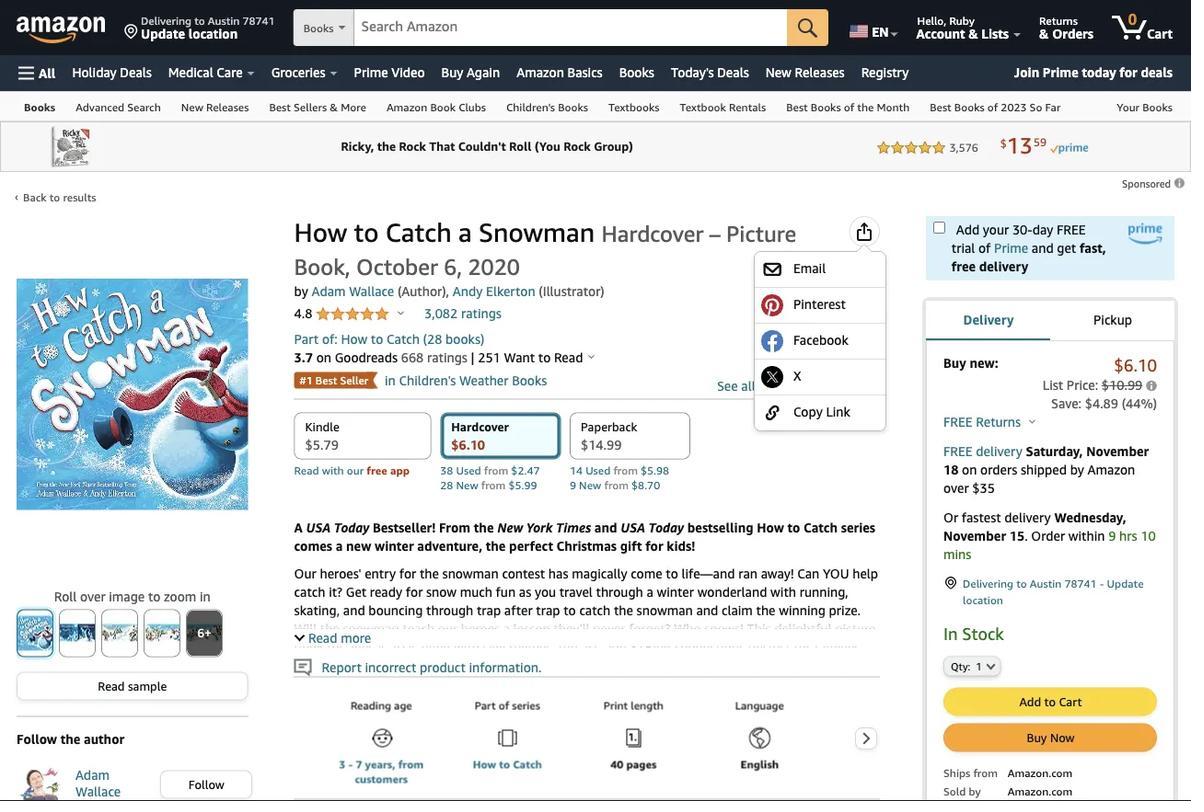 Task type: describe. For each thing, give the bounding box(es) containing it.
how inside bestselling how to catch series comes a new winter adventure, the perfect christmas gift for kids!
[[757, 520, 784, 535]]

popover image for free returns button
[[1029, 419, 1036, 424]]

books)
[[446, 331, 484, 347]]

read sample
[[98, 679, 167, 694]]

1 vertical spatial releases
[[206, 101, 249, 114]]

0 vertical spatial as
[[519, 584, 531, 600]]

skating,
[[294, 603, 340, 618]]

sample
[[128, 679, 167, 694]]

email
[[793, 260, 826, 276]]

free returns
[[943, 415, 1024, 430]]

the up snow
[[420, 566, 439, 581]]

the up never
[[614, 603, 633, 618]]

from left $5.99
[[481, 479, 506, 492]]

1 horizontal spatial adam wallace link
[[312, 284, 394, 299]]

report
[[322, 660, 362, 675]]

best right #1
[[316, 374, 337, 387]]

follow the author
[[17, 732, 124, 747]]

adventure,
[[417, 538, 482, 554]]

1 horizontal spatial books link
[[611, 60, 663, 86]]

the up this
[[756, 603, 776, 618]]

part for part of: how to catch (28 books)
[[294, 331, 319, 347]]

from left the $2.47
[[484, 464, 508, 477]]

wallace inside adam wallace link
[[75, 785, 121, 800]]

0 horizontal spatial snowman
[[343, 621, 399, 636]]

paperback
[[581, 420, 637, 434]]

clubs
[[459, 101, 486, 114]]

0 vertical spatial in
[[385, 373, 396, 388]]

join prime today for deals link
[[1007, 61, 1180, 85]]

free for free delivery
[[943, 444, 973, 459]]

to up the 'they'll'
[[564, 603, 576, 618]]

books down 251 goodreads community members want to read 'element'
[[512, 373, 547, 388]]

x link
[[761, 366, 879, 388]]

again
[[467, 65, 500, 80]]

video
[[391, 65, 425, 80]]

years,
[[365, 758, 396, 771]]

0 vertical spatial ratings
[[461, 306, 502, 321]]

a up "6,"
[[458, 217, 472, 248]]

prime for prime link
[[994, 241, 1028, 256]]

books down basics
[[558, 101, 588, 114]]

textbook
[[680, 101, 726, 114]]

of inside "link"
[[987, 101, 998, 114]]

far
[[1045, 101, 1061, 114]]

kindle
[[305, 420, 339, 434]]

app
[[390, 464, 410, 477]]

free delivery
[[943, 444, 1022, 459]]

deals for holiday deals
[[120, 65, 152, 80]]

groceries link
[[263, 60, 346, 86]]

0 vertical spatial catch
[[294, 584, 325, 600]]

and up snows!
[[696, 603, 718, 618]]

delivering to austin 78741 update location
[[141, 14, 275, 41]]

10 inside our heroes' entry for the snowman contest has magically come to life―and ran away! can you help catch it? get ready for snow much fun as you travel through a winter wonderland with running, skating, and bouncing through trap after trap to catch the snowman and claim the winning prize. will the snowman teach our heroes a lesson they'll never forget? who snows! this delightful picture book for ages 4-10 is filled with silly rhymes, fun art, and steam connections perfect for families and educators to enjoy this winter or as a holiday stocking stuffer.
[[390, 640, 405, 655]]

read for read more
[[308, 631, 337, 646]]

holiday deals
[[72, 65, 152, 80]]

1 vertical spatial new releases
[[181, 101, 249, 114]]

0 horizontal spatial cart
[[1059, 695, 1082, 709]]

best for best sellers & more
[[269, 101, 291, 114]]

goodreads
[[335, 350, 398, 365]]

& for returns
[[1039, 26, 1049, 41]]

1 vertical spatial through
[[426, 603, 473, 618]]

0 vertical spatial wallace
[[349, 284, 394, 299]]

the down skating,
[[320, 621, 339, 636]]

price:
[[1067, 378, 1098, 393]]

0 vertical spatial through
[[596, 584, 643, 600]]

10 inside 9 hrs 10 mins
[[1141, 529, 1156, 544]]

will
[[294, 621, 317, 636]]

free inside add your 30-day free trial of
[[1057, 222, 1086, 237]]

deals
[[1141, 64, 1173, 80]]

length
[[631, 699, 664, 712]]

1 usa from the left
[[306, 520, 331, 535]]

Books search field
[[293, 9, 829, 48]]

(44%)
[[1122, 396, 1157, 411]]

groceries
[[271, 65, 325, 80]]

today's
[[671, 65, 714, 80]]

after
[[504, 603, 533, 618]]

books right your
[[1142, 101, 1173, 114]]

catch inside bestselling how to catch series comes a new winter adventure, the perfect christmas gift for kids!
[[804, 520, 838, 535]]

3
[[339, 758, 346, 771]]

read sample button
[[17, 673, 247, 700]]

information.
[[469, 660, 542, 675]]

to down 4-
[[380, 658, 393, 673]]

free for free returns
[[943, 415, 973, 430]]

1 vertical spatial new releases link
[[171, 92, 259, 121]]

english
[[741, 758, 779, 771]]

christmas
[[557, 538, 617, 554]]

to inside delivering to austin 78741 - update location
[[1016, 577, 1027, 590]]

books left month
[[811, 101, 841, 114]]

for up bouncing in the left of the page
[[406, 584, 423, 600]]

2 today from the left
[[649, 520, 684, 535]]

for right entry
[[399, 566, 416, 581]]

orders
[[980, 463, 1017, 478]]

Add to Cart submit
[[944, 689, 1156, 716]]

connections
[[675, 640, 745, 655]]

amazon book clubs
[[387, 101, 486, 114]]

2 vertical spatial winter
[[456, 658, 493, 673]]

adam wallace
[[75, 768, 121, 800]]

new up rentals
[[766, 65, 791, 80]]

$14.99
[[581, 437, 622, 452]]

november for wednesday, november 15
[[943, 529, 1006, 544]]

1 vertical spatial as
[[512, 658, 524, 673]]

leave feedback on sponsored ad element
[[1122, 178, 1186, 190]]

668
[[401, 350, 424, 365]]

books down all button
[[24, 101, 55, 114]]

0 vertical spatial new releases link
[[757, 60, 853, 86]]

by inside amazon.com sold by
[[969, 785, 981, 798]]

to inside ‹ back to results
[[49, 191, 60, 203]]

to up october
[[354, 217, 379, 248]]

best for best books of the month
[[786, 101, 808, 114]]

& for account
[[969, 26, 978, 41]]

0 horizontal spatial books link
[[14, 92, 66, 121]]

pinterest
[[793, 296, 846, 311]]

4-
[[377, 640, 390, 655]]

snows!
[[704, 621, 744, 636]]

38 used from $2.47 28 new from $5.99
[[440, 464, 540, 492]]

on inside on orders shipped by amazon over $35
[[962, 463, 977, 478]]

copy link link
[[761, 402, 879, 424]]

to right come
[[666, 566, 678, 581]]

back
[[23, 191, 47, 203]]

add for add your 30-day free trial of
[[956, 222, 980, 237]]

new left york
[[497, 520, 523, 535]]

amazon basics link
[[508, 60, 611, 86]]

delivery for fastest
[[1004, 510, 1051, 526]]

new down medical in the top of the page
[[181, 101, 203, 114]]

1 vertical spatial series
[[512, 699, 540, 712]]

a down after
[[503, 621, 510, 636]]

251 want to read button
[[478, 350, 594, 365]]

78741 for update
[[1065, 577, 1097, 590]]

1 vertical spatial with
[[770, 584, 796, 600]]

the left the author
[[60, 732, 80, 747]]

winter inside bestselling how to catch series comes a new winter adventure, the perfect christmas gift for kids!
[[375, 538, 414, 554]]

dropdown image
[[986, 663, 996, 671]]

amazon.com for amazon.com
[[1008, 785, 1073, 798]]

delivering to austin 78741 - update location
[[963, 577, 1144, 607]]

new inside "38 used from $2.47 28 new from $5.99"
[[456, 479, 478, 492]]

2 vertical spatial with
[[454, 640, 480, 655]]

the right 'from'
[[474, 520, 494, 535]]

1 vertical spatial ratings
[[427, 350, 468, 365]]

9 inside 14 used from $5.98 9 new from $8.70
[[570, 479, 576, 492]]

of down information.
[[499, 699, 509, 712]]

0 vertical spatial new releases
[[766, 65, 845, 80]]

or
[[943, 510, 958, 526]]

to up buy now on the right bottom of page
[[1044, 695, 1056, 709]]

amazon prime logo image
[[1129, 223, 1162, 244]]

for down the delightful
[[794, 640, 811, 655]]

of left month
[[844, 101, 854, 114]]

medical care link
[[160, 60, 263, 86]]

used for 28 new
[[456, 464, 481, 477]]

our inside our heroes' entry for the snowman contest has magically come to life―and ran away! can you help catch it? get ready for snow much fun as you travel through a winter wonderland with running, skating, and bouncing through trap after trap to catch the snowman and claim the winning prize. will the snowman teach our heroes a lesson they'll never forget? who snows! this delightful picture book for ages 4-10 is filled with silly rhymes, fun art, and steam connections perfect for families and educators to enjoy this winter or as a holiday stocking stuffer.
[[438, 621, 458, 636]]

wonderland
[[697, 584, 767, 600]]

amazon image
[[17, 17, 106, 44]]

to right want
[[538, 350, 551, 365]]

and down "book"
[[294, 658, 316, 673]]

author
[[84, 732, 124, 747]]

1 today from the left
[[334, 520, 369, 535]]

children's books link
[[496, 92, 598, 121]]

books inside "link"
[[954, 101, 985, 114]]

1 trap from the left
[[477, 603, 501, 618]]

and down never
[[605, 640, 627, 655]]

from inside 3 - 7 years, from customers
[[399, 758, 424, 771]]

$5.99
[[508, 479, 537, 492]]

kids!
[[667, 538, 695, 554]]

from
[[439, 520, 471, 535]]

navigation navigation
[[0, 0, 1191, 122]]

251 goodreads community members want to read element
[[478, 350, 583, 365]]

the inside navigation navigation
[[857, 101, 874, 114]]

order
[[1031, 529, 1065, 544]]

0 horizontal spatial fun
[[496, 584, 516, 600]]

1 horizontal spatial adam
[[312, 284, 346, 299]]

books inside search box
[[303, 22, 334, 35]]

0 horizontal spatial our
[[347, 464, 364, 477]]

14
[[570, 464, 583, 477]]

to down part of series at left
[[499, 758, 510, 771]]

free delivery link
[[943, 444, 1022, 459]]

how up goodreads
[[341, 331, 367, 347]]

2023
[[1001, 101, 1027, 114]]

incorrect
[[365, 660, 416, 675]]

251 want to read
[[478, 350, 583, 365]]

update inside "delivering to austin 78741 update location"
[[141, 26, 185, 41]]

1 vertical spatial fun
[[558, 640, 578, 655]]

or fastest delivery
[[943, 510, 1054, 526]]

a
[[294, 520, 303, 535]]

results
[[63, 191, 96, 203]]

4.8
[[294, 306, 316, 321]]

add for add to cart
[[1019, 695, 1041, 709]]

$5.79
[[305, 437, 339, 452]]

catch up 668
[[387, 331, 420, 347]]

0 horizontal spatial in
[[200, 589, 211, 604]]

1 vertical spatial children's
[[399, 373, 456, 388]]

for up the report
[[327, 640, 344, 655]]

0 horizontal spatial on
[[316, 350, 331, 365]]

2 usa from the left
[[621, 520, 645, 535]]

0 vertical spatial with
[[322, 464, 344, 477]]

buy new:
[[943, 356, 998, 371]]

read right want
[[554, 350, 583, 365]]

2 horizontal spatial winter
[[657, 584, 694, 600]]

delivering for update
[[141, 14, 191, 27]]

your books
[[1117, 101, 1173, 114]]

from left $8.70
[[604, 479, 629, 492]]

sponsored
[[1122, 178, 1174, 190]]

from right ships
[[973, 767, 998, 780]]

catch down part of series at left
[[513, 758, 542, 771]]

silly
[[483, 640, 506, 655]]

3,082 ratings link
[[424, 306, 502, 321]]

this
[[431, 658, 452, 673]]

much
[[460, 584, 492, 600]]

30-
[[1012, 222, 1033, 237]]

a usa today bestseller! from the new york times and usa today
[[294, 520, 684, 535]]

1 horizontal spatial releases
[[795, 65, 845, 80]]

gift
[[620, 538, 642, 554]]

our
[[294, 566, 316, 581]]

6+ submit
[[187, 611, 222, 657]]

from up $8.70
[[613, 464, 638, 477]]

0 vertical spatial by
[[294, 284, 308, 299]]

and right x
[[808, 378, 830, 393]]

prime for prime video
[[354, 65, 388, 80]]

best for best books of 2023 so far
[[930, 101, 951, 114]]

1 vertical spatial delivery
[[976, 444, 1022, 459]]

account & lists
[[916, 26, 1009, 41]]

heroes
[[461, 621, 500, 636]]

account
[[916, 26, 965, 41]]



Task type: locate. For each thing, give the bounding box(es) containing it.
0 horizontal spatial wallace
[[75, 785, 121, 800]]

1
[[976, 661, 982, 673]]

1 horizontal spatial new releases link
[[757, 60, 853, 86]]

read inside button
[[98, 679, 125, 694]]

78741 down within
[[1065, 577, 1097, 590]]

returns up free delivery
[[976, 415, 1021, 430]]

buy inside navigation navigation
[[441, 65, 463, 80]]

paperback $14.99
[[581, 420, 637, 452]]

to up 3.7 on goodreads 668 ratings |
[[371, 331, 383, 347]]

to inside bestselling how to catch series comes a new winter adventure, the perfect christmas gift for kids!
[[787, 520, 800, 535]]

1 vertical spatial austin
[[1030, 577, 1062, 590]]

7
[[356, 758, 362, 771]]

picture
[[835, 621, 876, 636]]

delivery up .
[[1004, 510, 1051, 526]]

over down 18
[[943, 481, 969, 496]]

used inside "38 used from $2.47 28 new from $5.99"
[[456, 464, 481, 477]]

78741 for location
[[243, 14, 275, 27]]

popover image right the 251 want to read
[[588, 354, 594, 359]]

your books link
[[1107, 92, 1183, 121]]

popover image for 251 want to read button
[[588, 354, 594, 359]]

stocking
[[584, 658, 633, 673]]

1 vertical spatial free
[[943, 415, 973, 430]]

1 vertical spatial amazon.com
[[1008, 785, 1073, 798]]

0 horizontal spatial november
[[943, 529, 1006, 544]]

amazon.com for amazon.com sold by
[[1008, 767, 1073, 780]]

bestselling
[[687, 520, 753, 535]]

book
[[294, 640, 324, 655]]

1 vertical spatial winter
[[657, 584, 694, 600]]

0 vertical spatial perfect
[[509, 538, 553, 554]]

best inside "link"
[[930, 101, 951, 114]]

austin up care at top left
[[208, 14, 240, 27]]

today up kids!
[[649, 520, 684, 535]]

of inside add your 30-day free trial of
[[978, 241, 991, 256]]

2 vertical spatial snowman
[[343, 621, 399, 636]]

- inside delivering to austin 78741 - update location
[[1100, 577, 1104, 590]]

1 horizontal spatial part
[[475, 699, 496, 712]]

None submit
[[787, 9, 829, 46], [17, 611, 52, 657], [60, 611, 95, 657], [102, 611, 137, 657], [145, 611, 179, 657], [787, 9, 829, 46], [17, 611, 52, 657], [60, 611, 95, 657], [102, 611, 137, 657], [145, 611, 179, 657]]

used for 9 new
[[586, 464, 610, 477]]

november inside saturday, november 18
[[1086, 444, 1149, 459]]

delivery inside fast, free delivery
[[979, 259, 1028, 274]]

cart inside navigation navigation
[[1147, 26, 1173, 41]]

steam
[[630, 640, 671, 655]]

& inside returns & orders
[[1039, 26, 1049, 41]]

textbooks link
[[598, 92, 670, 121]]

78741 inside delivering to austin 78741 - update location
[[1065, 577, 1097, 590]]

0 vertical spatial amazon.com
[[1008, 767, 1073, 780]]

0 horizontal spatial 9
[[570, 479, 576, 492]]

a down come
[[647, 584, 653, 600]]

how to catch
[[473, 758, 542, 771]]

deals
[[120, 65, 152, 80], [717, 65, 749, 80]]

follow for follow
[[189, 778, 224, 792]]

0 horizontal spatial by
[[294, 284, 308, 299]]

trap up heroes in the bottom left of the page
[[477, 603, 501, 618]]

0 horizontal spatial returns
[[976, 415, 1021, 430]]

2 used from the left
[[586, 464, 610, 477]]

returns & orders
[[1039, 14, 1094, 41]]

heroes'
[[320, 566, 361, 581]]

0 vertical spatial update
[[141, 26, 185, 41]]

78741 inside "delivering to austin 78741 update location"
[[243, 14, 275, 27]]

catch down our
[[294, 584, 325, 600]]

1 vertical spatial in
[[200, 589, 211, 604]]

0 vertical spatial amazon
[[517, 65, 564, 80]]

copy link image
[[761, 402, 784, 424]]

filled
[[421, 640, 450, 655]]

lists
[[982, 26, 1009, 41]]

elkerton
[[486, 284, 535, 299]]

9 down 14
[[570, 479, 576, 492]]

delivery
[[963, 312, 1014, 328]]

location inside "delivering to austin 78741 update location"
[[188, 26, 238, 41]]

list
[[331, 691, 1191, 787]]

amazon for amazon basics
[[517, 65, 564, 80]]

follow for follow the author
[[17, 732, 57, 747]]

read down $5.79 at the bottom left of the page
[[294, 464, 319, 477]]

- down within
[[1100, 577, 1104, 590]]

1 horizontal spatial location
[[963, 594, 1003, 607]]

today's deals
[[671, 65, 749, 80]]

how up book,
[[294, 217, 347, 248]]

buy now
[[1027, 731, 1075, 745]]

textbook rentals link
[[670, 92, 776, 121]]

1 horizontal spatial winter
[[456, 658, 493, 673]]

0 vertical spatial free
[[952, 259, 976, 274]]

new releases up best books of the month link
[[766, 65, 845, 80]]

0 vertical spatial $6.10
[[1114, 355, 1157, 375]]

1 vertical spatial add
[[1019, 695, 1041, 709]]

delivering inside "delivering to austin 78741 update location"
[[141, 14, 191, 27]]

2020
[[468, 254, 520, 280]]

1 horizontal spatial trap
[[536, 603, 560, 618]]

buy for buy again
[[441, 65, 463, 80]]

catch up october
[[386, 217, 452, 248]]

new inside 14 used from $5.98 9 new from $8.70
[[579, 479, 601, 492]]

0
[[1128, 11, 1137, 28]]

update down 'hrs'
[[1107, 577, 1144, 590]]

prime left video
[[354, 65, 388, 80]]

2 deals from the left
[[717, 65, 749, 80]]

children's down 668
[[399, 373, 456, 388]]

report incorrect product information. image
[[294, 660, 312, 677]]

snowman up forget?
[[637, 603, 693, 618]]

adam wallace link down the author
[[75, 768, 149, 802]]

print
[[604, 699, 628, 712]]

used right 14
[[586, 464, 610, 477]]

best left sellers
[[269, 101, 291, 114]]

help
[[853, 566, 878, 581]]

- right 3
[[349, 758, 353, 771]]

2 amazon.com from the top
[[1008, 785, 1073, 798]]

children's inside navigation navigation
[[506, 101, 555, 114]]

1 horizontal spatial cart
[[1147, 26, 1173, 41]]

0 vertical spatial add
[[956, 222, 980, 237]]

magically
[[572, 566, 627, 581]]

language
[[735, 699, 784, 712]]

list
[[1043, 378, 1063, 393]]

- inside 3 - 7 years, from customers
[[349, 758, 353, 771]]

0 horizontal spatial part
[[294, 331, 319, 347]]

how to catch a snowman image
[[17, 279, 248, 511]]

part of: how to catch (28 books) link
[[294, 331, 484, 347]]

trap down you
[[536, 603, 560, 618]]

new releases link up best books of the month link
[[757, 60, 853, 86]]

day
[[1033, 222, 1053, 237]]

cart right 0
[[1147, 26, 1173, 41]]

0 horizontal spatial follow
[[17, 732, 57, 747]]

qty: 1
[[951, 661, 982, 673]]

location
[[188, 26, 238, 41], [963, 594, 1003, 607]]

extender expand image
[[294, 631, 305, 642]]

1 vertical spatial follow
[[189, 778, 224, 792]]

popover image
[[398, 311, 404, 315]]

0 vertical spatial adam
[[312, 284, 346, 299]]

add inside add your 30-day free trial of
[[956, 222, 980, 237]]

see all formats and editions
[[717, 378, 880, 393]]

2 trap from the left
[[536, 603, 560, 618]]

0 horizontal spatial update
[[141, 26, 185, 41]]

to down 9 hrs 10 mins at right bottom
[[1016, 577, 1027, 590]]

1 vertical spatial buy
[[943, 356, 966, 371]]

print length
[[604, 699, 664, 712]]

free inside fast, free delivery
[[952, 259, 976, 274]]

the inside bestselling how to catch series comes a new winter adventure, the perfect christmas gift for kids!
[[486, 538, 506, 554]]

fun
[[496, 584, 516, 600], [558, 640, 578, 655]]

fast, free delivery
[[952, 241, 1106, 274]]

1 horizontal spatial returns
[[1039, 14, 1078, 27]]

austin for update
[[1030, 577, 1062, 590]]

1 horizontal spatial catch
[[579, 603, 611, 618]]

0 vertical spatial part
[[294, 331, 319, 347]]

read for read sample
[[98, 679, 125, 694]]

0 horizontal spatial 10
[[390, 640, 405, 655]]

1 deals from the left
[[120, 65, 152, 80]]

over inside on orders shipped by amazon over $35
[[943, 481, 969, 496]]

how up away!
[[757, 520, 784, 535]]

0 vertical spatial fun
[[496, 584, 516, 600]]

hardcover for –
[[602, 220, 704, 247]]

and up christmas
[[594, 520, 617, 535]]

series up 'help'
[[841, 520, 875, 535]]

2 horizontal spatial amazon
[[1088, 463, 1135, 478]]

amazon for amazon book clubs
[[387, 101, 427, 114]]

a left new
[[336, 538, 343, 554]]

0 vertical spatial returns
[[1039, 14, 1078, 27]]

1 vertical spatial snowman
[[637, 603, 693, 618]]

delivering for -
[[963, 577, 1013, 590]]

amazon inside on orders shipped by amazon over $35
[[1088, 463, 1135, 478]]

to inside "delivering to austin 78741 update location"
[[194, 14, 205, 27]]

advanced
[[76, 101, 124, 114]]

austin inside "delivering to austin 78741 update location"
[[208, 14, 240, 27]]

follow inside button
[[189, 778, 224, 792]]

1 horizontal spatial prime
[[994, 241, 1028, 256]]

search
[[127, 101, 161, 114]]

free inside button
[[943, 415, 973, 430]]

books up textbooks link
[[619, 65, 654, 80]]

how to catch a snowman
[[294, 217, 602, 248]]

today up new
[[334, 520, 369, 535]]

the left month
[[857, 101, 874, 114]]

& left orders
[[1039, 26, 1049, 41]]

0 horizontal spatial used
[[456, 464, 481, 477]]

amazon up "children's books" link
[[517, 65, 564, 80]]

amazon.com inside amazon.com sold by
[[1008, 767, 1073, 780]]

1 vertical spatial by
[[1070, 463, 1084, 478]]

1 vertical spatial location
[[963, 594, 1003, 607]]

by down ships from
[[969, 785, 981, 798]]

1 horizontal spatial november
[[1086, 444, 1149, 459]]

new releases down medical care link
[[181, 101, 249, 114]]

0 vertical spatial 78741
[[243, 14, 275, 27]]

books left 2023
[[954, 101, 985, 114]]

0 vertical spatial hardcover
[[602, 220, 704, 247]]

add up buy now submit in the bottom right of the page
[[1019, 695, 1041, 709]]

1 vertical spatial 9
[[1108, 529, 1116, 544]]

releases down care at top left
[[206, 101, 249, 114]]

catch
[[386, 217, 452, 248], [387, 331, 420, 347], [804, 520, 838, 535], [513, 758, 542, 771]]

1 horizontal spatial add
[[1019, 695, 1041, 709]]

1 horizontal spatial delivering
[[963, 577, 1013, 590]]

& left more
[[330, 101, 338, 114]]

wallace down the author
[[75, 785, 121, 800]]

buy left now
[[1027, 731, 1047, 745]]

popover image inside free returns button
[[1029, 419, 1036, 424]]

read more
[[308, 631, 371, 646]]

used inside 14 used from $5.98 9 new from $8.70
[[586, 464, 610, 477]]

hardcover – picture book, october 6, 2020
[[294, 220, 796, 280]]

registry link
[[853, 60, 917, 86]]

(author),
[[398, 284, 449, 299]]

location inside delivering to austin 78741 - update location
[[963, 594, 1003, 607]]

for inside navigation navigation
[[1120, 64, 1137, 80]]

bestselling how to catch series comes a new winter adventure, the perfect christmas gift for kids!
[[294, 520, 875, 554]]

ships
[[943, 767, 970, 780]]

tab list
[[926, 300, 1175, 342]]

part inside list
[[475, 699, 496, 712]]

by down the saturday,
[[1070, 463, 1084, 478]]

through down magically
[[596, 584, 643, 600]]

1 horizontal spatial 10
[[1141, 529, 1156, 544]]

delivery for free
[[979, 259, 1028, 274]]

1 vertical spatial our
[[438, 621, 458, 636]]

0 vertical spatial 9
[[570, 479, 576, 492]]

on right 18
[[962, 463, 977, 478]]

read for read with our free app
[[294, 464, 319, 477]]

1 horizontal spatial through
[[596, 584, 643, 600]]

books up groceries link at the top of the page
[[303, 22, 334, 35]]

with down heroes in the bottom left of the page
[[454, 640, 480, 655]]

all button
[[10, 55, 64, 91]]

$6.10 up 38
[[451, 437, 485, 452]]

Buy Now submit
[[944, 725, 1156, 752]]

free left the app at the left bottom of the page
[[367, 464, 387, 477]]

1 horizontal spatial update
[[1107, 577, 1144, 590]]

catch up "can"
[[804, 520, 838, 535]]

november down fastest
[[943, 529, 1006, 544]]

1 horizontal spatial buy
[[943, 356, 966, 371]]

usa up gift
[[621, 520, 645, 535]]

1 horizontal spatial by
[[969, 785, 981, 798]]

follow
[[17, 732, 57, 747], [189, 778, 224, 792]]

1 horizontal spatial snowman
[[442, 566, 499, 581]]

never
[[593, 621, 626, 636]]

0 vertical spatial children's
[[506, 101, 555, 114]]

free up 18
[[943, 444, 973, 459]]

today
[[334, 520, 369, 535], [649, 520, 684, 535]]

now
[[1050, 731, 1075, 745]]

join prime today for deals
[[1014, 64, 1173, 80]]

for left deals
[[1120, 64, 1137, 80]]

through
[[596, 584, 643, 600], [426, 603, 473, 618]]

0 horizontal spatial -
[[349, 758, 353, 771]]

pinterest image
[[761, 294, 784, 316]]

hardcover for $6.10
[[451, 420, 509, 434]]

2 horizontal spatial snowman
[[637, 603, 693, 618]]

series
[[841, 520, 875, 535], [512, 699, 540, 712]]

0 vertical spatial adam wallace link
[[312, 284, 394, 299]]

bouncing
[[369, 603, 423, 618]]

a down rhymes, at left
[[528, 658, 535, 673]]

1 vertical spatial catch
[[579, 603, 611, 618]]

best books of the month
[[786, 101, 910, 114]]

read more button
[[294, 631, 371, 646]]

for inside bestselling how to catch series comes a new winter adventure, the perfect christmas gift for kids!
[[645, 538, 663, 554]]

new releases link
[[757, 60, 853, 86], [171, 92, 259, 121]]

0 horizontal spatial deals
[[120, 65, 152, 80]]

and down day
[[1032, 241, 1054, 256]]

3.7 on goodreads 668 ratings |
[[294, 350, 478, 365]]

this
[[747, 621, 771, 636]]

1 vertical spatial adam wallace link
[[75, 768, 149, 802]]

update inside delivering to austin 78741 - update location
[[1107, 577, 1144, 590]]

18
[[943, 463, 959, 478]]

part of: how to catch (28 books)
[[294, 331, 484, 347]]

november for saturday, november 18
[[1086, 444, 1149, 459]]

0 horizontal spatial children's
[[399, 373, 456, 388]]

returns inside returns & orders
[[1039, 14, 1078, 27]]

1 horizontal spatial hardcover
[[602, 220, 704, 247]]

snowman up much
[[442, 566, 499, 581]]

november down 'save: $4.89 (44%)'
[[1086, 444, 1149, 459]]

deals for today's deals
[[717, 65, 749, 80]]

books
[[303, 22, 334, 35], [619, 65, 654, 80], [24, 101, 55, 114], [558, 101, 588, 114], [811, 101, 841, 114], [954, 101, 985, 114], [1142, 101, 1173, 114], [512, 373, 547, 388]]

prime down the 30-
[[994, 241, 1028, 256]]

austin down 9 hrs 10 mins at right bottom
[[1030, 577, 1062, 590]]

& left the "lists"
[[969, 26, 978, 41]]

1 used from the left
[[456, 464, 481, 477]]

1 vertical spatial delivering
[[963, 577, 1013, 590]]

$6.10 inside hardcover $6.10
[[451, 437, 485, 452]]

10
[[1141, 529, 1156, 544], [390, 640, 405, 655]]

0 horizontal spatial popover image
[[588, 354, 594, 359]]

report incorrect product information.
[[312, 660, 542, 675]]

1 horizontal spatial -
[[1100, 577, 1104, 590]]

books link up textbooks link
[[611, 60, 663, 86]]

0 horizontal spatial releases
[[206, 101, 249, 114]]

$6.10 up $10.99
[[1114, 355, 1157, 375]]

buy for buy new:
[[943, 356, 966, 371]]

perfect inside bestselling how to catch series comes a new winter adventure, the perfect christmas gift for kids!
[[509, 538, 553, 554]]

2 vertical spatial by
[[969, 785, 981, 798]]

0 horizontal spatial &
[[330, 101, 338, 114]]

0 horizontal spatial usa
[[306, 520, 331, 535]]

1 vertical spatial november
[[943, 529, 1006, 544]]

1 horizontal spatial wallace
[[349, 284, 394, 299]]

x image
[[761, 366, 784, 388]]

0 horizontal spatial 78741
[[243, 14, 275, 27]]

Search Amazon text field
[[354, 10, 787, 45]]

0 vertical spatial -
[[1100, 577, 1104, 590]]

1 vertical spatial over
[[80, 589, 105, 604]]

returns inside button
[[976, 415, 1021, 430]]

0 vertical spatial releases
[[795, 65, 845, 80]]

email image
[[761, 258, 784, 281]]

austin for location
[[208, 14, 240, 27]]

0 horizontal spatial through
[[426, 603, 473, 618]]

shipped
[[1021, 463, 1067, 478]]

0 horizontal spatial adam wallace link
[[75, 768, 149, 802]]

tab list containing delivery
[[926, 300, 1175, 342]]

None checkbox
[[933, 222, 945, 234]]

buy for buy now
[[1027, 731, 1047, 745]]

popover image
[[588, 354, 594, 359], [1029, 419, 1036, 424]]

books link down all button
[[14, 92, 66, 121]]

adam
[[312, 284, 346, 299], [75, 768, 110, 783]]

9 inside 9 hrs 10 mins
[[1108, 529, 1116, 544]]

zoom
[[164, 589, 196, 604]]

hardcover inside hardcover – picture book, october 6, 2020
[[602, 220, 704, 247]]

our heroes' entry for the snowman contest has magically come to life―and ran away! can you help catch it? get ready for snow much fun as you travel through a winter wonderland with running, skating, and bouncing through trap after trap to catch the snowman and claim the winning prize. will the snowman teach our heroes a lesson they'll never forget? who snows! this delightful picture book for ages 4-10 is filled with silly rhymes, fun art, and steam connections perfect for families and educators to enjoy this winter or as a holiday stocking stuffer.
[[294, 566, 878, 673]]

how down part of series at left
[[473, 758, 496, 771]]

children's books
[[506, 101, 588, 114]]

amazon down video
[[387, 101, 427, 114]]

best sellers & more
[[269, 101, 366, 114]]

series inside bestselling how to catch series comes a new winter adventure, the perfect christmas gift for kids!
[[841, 520, 875, 535]]

adam down book,
[[312, 284, 346, 299]]

next image
[[861, 732, 871, 746]]

winter down bestseller!
[[375, 538, 414, 554]]

returns up join
[[1039, 14, 1078, 27]]

15
[[1009, 529, 1025, 544]]

0 horizontal spatial free
[[367, 464, 387, 477]]

sellers
[[294, 101, 327, 114]]

delivering inside delivering to austin 78741 - update location
[[963, 577, 1013, 590]]

free up the get
[[1057, 222, 1086, 237]]

from right years,
[[399, 758, 424, 771]]

2 horizontal spatial buy
[[1027, 731, 1047, 745]]

adam inside adam wallace
[[75, 768, 110, 783]]

free down trial
[[952, 259, 976, 274]]

austin inside delivering to austin 78741 - update location
[[1030, 577, 1062, 590]]

and down get
[[343, 603, 365, 618]]

fun up after
[[496, 584, 516, 600]]

see
[[717, 378, 738, 393]]

with
[[322, 464, 344, 477], [770, 584, 796, 600], [454, 640, 480, 655]]

perfect inside our heroes' entry for the snowman contest has magically come to life―and ran away! can you help catch it? get ready for snow much fun as you travel through a winter wonderland with running, skating, and bouncing through trap after trap to catch the snowman and claim the winning prize. will the snowman teach our heroes a lesson they'll never forget? who snows! this delightful picture book for ages 4-10 is filled with silly rhymes, fun art, and steam connections perfect for families and educators to enjoy this winter or as a holiday stocking stuffer.
[[748, 640, 790, 655]]

0 horizontal spatial austin
[[208, 14, 240, 27]]

new right 28
[[456, 479, 478, 492]]

1 vertical spatial popover image
[[1029, 419, 1036, 424]]

textbook rentals
[[680, 101, 766, 114]]

(illustrator)
[[539, 284, 605, 299]]

1 vertical spatial on
[[962, 463, 977, 478]]

0 vertical spatial delivery
[[979, 259, 1028, 274]]

a inside bestselling how to catch series comes a new winter adventure, the perfect christmas gift for kids!
[[336, 538, 343, 554]]

by inside on orders shipped by amazon over $35
[[1070, 463, 1084, 478]]

part for part of series
[[475, 699, 496, 712]]

list containing reading age
[[331, 691, 1191, 787]]

3.7
[[294, 350, 313, 365]]

to left the zoom
[[148, 589, 161, 604]]

popover image inside 251 want to read button
[[588, 354, 594, 359]]

delivering up medical in the top of the page
[[141, 14, 191, 27]]

1 vertical spatial returns
[[976, 415, 1021, 430]]

seller
[[340, 374, 368, 387]]

series down information.
[[512, 699, 540, 712]]

2 horizontal spatial prime
[[1043, 64, 1079, 80]]

1 vertical spatial $6.10
[[451, 437, 485, 452]]

with down away!
[[770, 584, 796, 600]]

october
[[356, 254, 438, 280]]

2 horizontal spatial with
[[770, 584, 796, 600]]

snowman up ages
[[343, 621, 399, 636]]

1 vertical spatial cart
[[1059, 695, 1082, 709]]

1 horizontal spatial children's
[[506, 101, 555, 114]]

1 vertical spatial wallace
[[75, 785, 121, 800]]

facebook image
[[761, 330, 784, 352]]

from
[[484, 464, 508, 477], [613, 464, 638, 477], [481, 479, 506, 492], [604, 479, 629, 492], [399, 758, 424, 771], [973, 767, 998, 780]]

of right trial
[[978, 241, 991, 256]]

november inside wednesday, november 15
[[943, 529, 1006, 544]]

1 amazon.com from the top
[[1008, 767, 1073, 780]]

our left the app at the left bottom of the page
[[347, 464, 364, 477]]

over right roll
[[80, 589, 105, 604]]

0 vertical spatial buy
[[441, 65, 463, 80]]

read
[[554, 350, 583, 365], [294, 464, 319, 477], [308, 631, 337, 646], [98, 679, 125, 694]]

in children's weather books
[[385, 373, 547, 388]]

care
[[217, 65, 243, 80]]

free up free delivery link
[[943, 415, 973, 430]]

to up "can"
[[787, 520, 800, 535]]

delivery
[[979, 259, 1028, 274], [976, 444, 1022, 459], [1004, 510, 1051, 526]]



Task type: vqa. For each thing, say whether or not it's contained in the screenshot.
start
no



